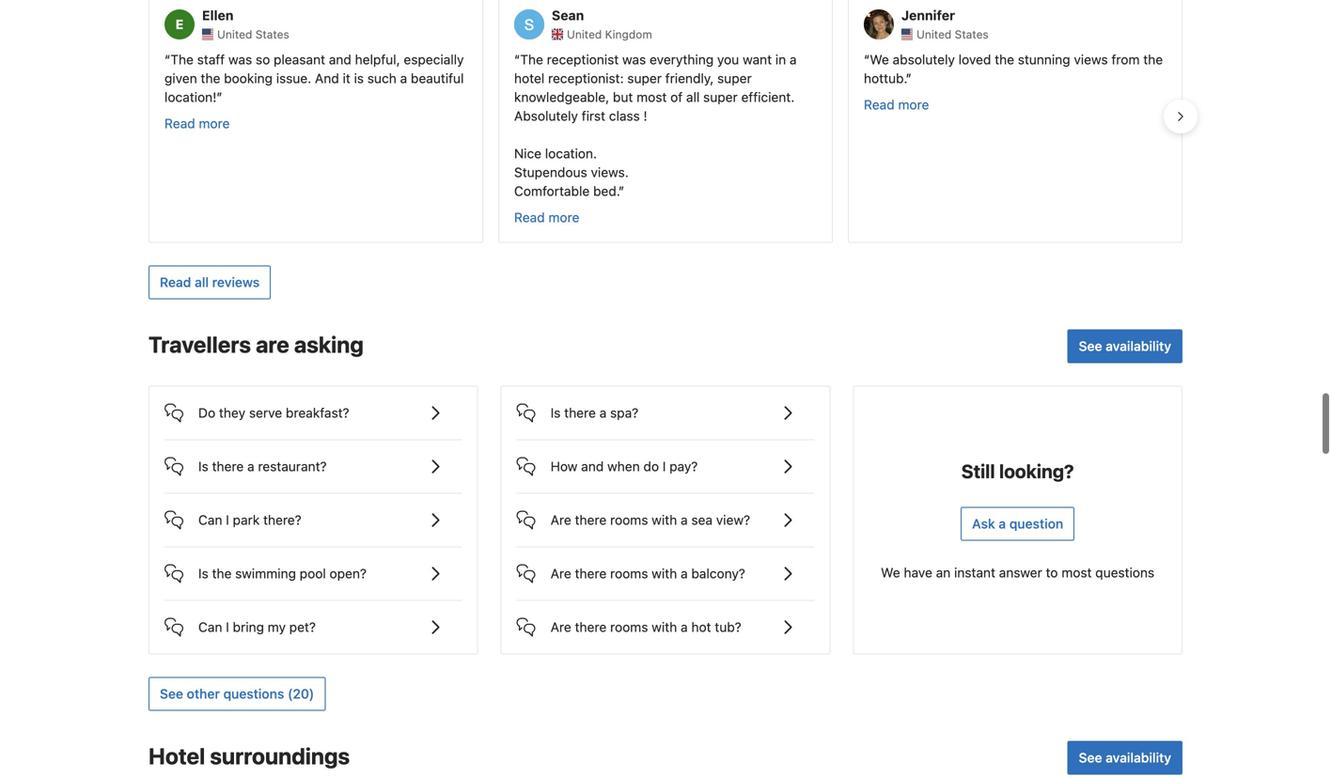 Task type: locate. For each thing, give the bounding box(es) containing it.
there for are there rooms with a hot tub?
[[575, 620, 607, 635]]

is the swimming pool open? button
[[165, 548, 462, 585]]

2 vertical spatial "
[[619, 184, 625, 199]]

availability for travellers are asking
[[1106, 339, 1172, 354]]

loved
[[959, 52, 991, 67]]

read more for " the receptionist was everything you want in a hotel receptionist: super friendly, super knowledgeable, but most of all super efficient. absolutely first class ! nice location. stupendous views. comfortable bed.
[[514, 210, 580, 225]]

united down the ellen
[[217, 28, 252, 41]]

0 vertical spatial most
[[637, 89, 667, 105]]

3 united from the left
[[917, 28, 952, 41]]

and
[[329, 52, 351, 67], [581, 459, 604, 475]]

1 states from the left
[[255, 28, 289, 41]]

1 vertical spatial are
[[551, 566, 571, 582]]

there for is there a spa?
[[564, 405, 596, 421]]

all left reviews on the left top of page
[[195, 275, 209, 290]]

1 " from the left
[[165, 52, 170, 67]]

everything
[[650, 52, 714, 67]]

asking
[[294, 332, 364, 358]]

class
[[609, 108, 640, 124]]

first
[[582, 108, 606, 124]]

pay?
[[670, 459, 698, 475]]

1 horizontal spatial and
[[581, 459, 604, 475]]

with for balcony?
[[652, 566, 677, 582]]

0 vertical spatial and
[[329, 52, 351, 67]]

states up loved
[[955, 28, 989, 41]]

is left the swimming
[[198, 566, 209, 582]]

1 united states image from the left
[[202, 29, 213, 40]]

super up but
[[627, 71, 662, 86]]

more for " the receptionist was everything you want in a hotel receptionist: super friendly, super knowledgeable, but most of all super efficient. absolutely first class ! nice location. stupendous views. comfortable bed.
[[549, 210, 580, 225]]

0 vertical spatial all
[[686, 89, 700, 105]]

i right do on the left of page
[[663, 459, 666, 475]]

read more down location!
[[165, 116, 230, 131]]

is for is there a spa?
[[551, 405, 561, 421]]

" up hotel
[[514, 52, 520, 67]]

united for sean
[[567, 28, 602, 41]]

1 the from the left
[[170, 52, 194, 67]]

questions
[[1096, 565, 1155, 581], [223, 687, 284, 702]]

is there a restaurant?
[[198, 459, 327, 475]]

0 vertical spatial see
[[1079, 339, 1103, 354]]

united
[[217, 28, 252, 41], [567, 28, 602, 41], [917, 28, 952, 41]]

2 united states image from the left
[[902, 29, 913, 40]]

1 horizontal spatial read more
[[514, 210, 580, 225]]

want
[[743, 52, 772, 67]]

2 vertical spatial is
[[198, 566, 209, 582]]

" for " the receptionist was everything you want in a hotel receptionist: super friendly, super knowledgeable, but most of all super efficient. absolutely first class ! nice location. stupendous views. comfortable bed.
[[514, 52, 520, 67]]

read for " the receptionist was everything you want in a hotel receptionist: super friendly, super knowledgeable, but most of all super efficient. absolutely first class ! nice location. stupendous views. comfortable bed.
[[514, 210, 545, 225]]

0 vertical spatial availability
[[1106, 339, 1172, 354]]

i left park
[[226, 513, 229, 528]]

1 horizontal spatial all
[[686, 89, 700, 105]]

read down comfortable
[[514, 210, 545, 225]]

0 horizontal spatial read more button
[[165, 114, 230, 133]]

restaurant?
[[258, 459, 327, 475]]

1 horizontal spatial united
[[567, 28, 602, 41]]

answer
[[999, 565, 1043, 581]]

the right from
[[1144, 52, 1163, 67]]

2 see availability button from the top
[[1068, 742, 1183, 775]]

united states image down jennifer
[[902, 29, 913, 40]]

2 " from the left
[[514, 52, 520, 67]]

" up hottub. at the top right
[[864, 52, 870, 67]]

ask a question button
[[961, 507, 1075, 541]]

0 horizontal spatial united states image
[[202, 29, 213, 40]]

rooms inside 'button'
[[610, 566, 648, 582]]

3 " from the left
[[864, 52, 870, 67]]

2 states from the left
[[955, 28, 989, 41]]

are for are there rooms with a hot tub?
[[551, 620, 571, 635]]

1 vertical spatial with
[[652, 566, 677, 582]]

1 vertical spatial rooms
[[610, 566, 648, 582]]

0 horizontal spatial "
[[165, 52, 170, 67]]

questions right to
[[1096, 565, 1155, 581]]

2 availability from the top
[[1106, 751, 1172, 766]]

most right to
[[1062, 565, 1092, 581]]

is inside is the swimming pool open? button
[[198, 566, 209, 582]]

all right of
[[686, 89, 700, 105]]

there left spa?
[[564, 405, 596, 421]]

see availability for hotel surroundings
[[1079, 751, 1172, 766]]

open?
[[330, 566, 367, 582]]

1 horizontal spatial "
[[514, 52, 520, 67]]

the inside " the staff was so pleasant and helpful, especially given the booking issue.  and it is such a beautiful location!
[[170, 52, 194, 67]]

" inside " the receptionist was everything you want in a hotel receptionist: super friendly, super knowledgeable, but most of all super efficient. absolutely first class ! nice location. stupendous views. comfortable bed.
[[514, 52, 520, 67]]

rooms
[[610, 513, 648, 528], [610, 566, 648, 582], [610, 620, 648, 635]]

was inside " the receptionist was everything you want in a hotel receptionist: super friendly, super knowledgeable, but most of all super efficient. absolutely first class ! nice location. stupendous views. comfortable bed.
[[622, 52, 646, 67]]

2 rooms from the top
[[610, 566, 648, 582]]

1 are from the top
[[551, 513, 571, 528]]

read more button for we absolutely loved the stunning views from the hottub.
[[864, 96, 929, 114]]

more down hottub. at the top right
[[898, 97, 929, 113]]

read down hottub. at the top right
[[864, 97, 895, 113]]

2 vertical spatial more
[[549, 210, 580, 225]]

with for hot
[[652, 620, 677, 635]]

1 horizontal spatial states
[[955, 28, 989, 41]]

" down 'absolutely'
[[906, 71, 912, 86]]

2 vertical spatial i
[[226, 620, 229, 635]]

2 was from the left
[[622, 52, 646, 67]]

1 vertical spatial is
[[198, 459, 209, 475]]

2 can from the top
[[198, 620, 222, 635]]

1 vertical spatial all
[[195, 275, 209, 290]]

there down are there rooms with a balcony?
[[575, 620, 607, 635]]

a left the balcony?
[[681, 566, 688, 582]]

1 horizontal spatial united states
[[917, 28, 989, 41]]

united down jennifer
[[917, 28, 952, 41]]

park
[[233, 513, 260, 528]]

and
[[315, 71, 339, 86]]

a right in
[[790, 52, 797, 67]]

can i park there?
[[198, 513, 302, 528]]

my
[[268, 620, 286, 635]]

read down location!
[[165, 116, 195, 131]]

all
[[686, 89, 700, 105], [195, 275, 209, 290]]

states up 'so'
[[255, 28, 289, 41]]

but
[[613, 89, 633, 105]]

read more down hottub. at the top right
[[864, 97, 929, 113]]

3 are from the top
[[551, 620, 571, 635]]

read more button down hottub. at the top right
[[864, 96, 929, 114]]

there inside 'button'
[[575, 566, 607, 582]]

i for can i park there?
[[226, 513, 229, 528]]

a
[[790, 52, 797, 67], [400, 71, 407, 86], [600, 405, 607, 421], [247, 459, 254, 475], [681, 513, 688, 528], [999, 516, 1006, 532], [681, 566, 688, 582], [681, 620, 688, 635]]

1 horizontal spatial was
[[622, 52, 646, 67]]

united states image down the ellen
[[202, 29, 213, 40]]

is up how on the left of the page
[[551, 405, 561, 421]]

do they serve breakfast?
[[198, 405, 349, 421]]

can for can i park there?
[[198, 513, 222, 528]]

more down comfortable
[[549, 210, 580, 225]]

we up hottub. at the top right
[[870, 52, 889, 67]]

and right how on the left of the page
[[581, 459, 604, 475]]

3 rooms from the top
[[610, 620, 648, 635]]

0 horizontal spatial all
[[195, 275, 209, 290]]

" inside " we absolutely loved the stunning views from the hottub.
[[864, 52, 870, 67]]

0 horizontal spatial "
[[217, 89, 223, 105]]

see availability
[[1079, 339, 1172, 354], [1079, 751, 1172, 766]]

i left 'bring'
[[226, 620, 229, 635]]

0 horizontal spatial was
[[228, 52, 252, 67]]

tub?
[[715, 620, 742, 635]]

0 horizontal spatial questions
[[223, 687, 284, 702]]

" for staff
[[217, 89, 223, 105]]

is
[[354, 71, 364, 86]]

do
[[198, 405, 215, 421]]

with inside 'button'
[[652, 566, 677, 582]]

0 vertical spatial is
[[551, 405, 561, 421]]

0 horizontal spatial most
[[637, 89, 667, 105]]

united states image
[[202, 29, 213, 40], [902, 29, 913, 40]]

1 availability from the top
[[1106, 339, 1172, 354]]

1 see availability button from the top
[[1068, 330, 1183, 364]]

can i bring my pet?
[[198, 620, 316, 635]]

0 vertical spatial are
[[551, 513, 571, 528]]

was down kingdom
[[622, 52, 646, 67]]

2 horizontal spatial read more
[[864, 97, 929, 113]]

was for super
[[622, 52, 646, 67]]

states for the
[[955, 28, 989, 41]]

1 was from the left
[[228, 52, 252, 67]]

2 united from the left
[[567, 28, 602, 41]]

was inside " the staff was so pleasant and helpful, especially given the booking issue.  and it is such a beautiful location!
[[228, 52, 252, 67]]

1 vertical spatial and
[[581, 459, 604, 475]]

was up booking
[[228, 52, 252, 67]]

1 horizontal spatial most
[[1062, 565, 1092, 581]]

0 horizontal spatial and
[[329, 52, 351, 67]]

2 vertical spatial with
[[652, 620, 677, 635]]

1 vertical spatial "
[[217, 89, 223, 105]]

pool
[[300, 566, 326, 582]]

and inside button
[[581, 459, 604, 475]]

united for ellen
[[217, 28, 252, 41]]

2 vertical spatial read more
[[514, 210, 580, 225]]

0 horizontal spatial united
[[217, 28, 252, 41]]

1 horizontal spatial "
[[619, 184, 625, 199]]

with left hot
[[652, 620, 677, 635]]

0 vertical spatial with
[[652, 513, 677, 528]]

see availability button for hotel surroundings
[[1068, 742, 1183, 775]]

when
[[607, 459, 640, 475]]

read more
[[864, 97, 929, 113], [165, 116, 230, 131], [514, 210, 580, 225]]

read more down comfortable
[[514, 210, 580, 225]]

there up are there rooms with a hot tub?
[[575, 566, 607, 582]]

united states image for jennifer
[[902, 29, 913, 40]]

united states up 'so'
[[217, 28, 289, 41]]

2 with from the top
[[652, 566, 677, 582]]

rooms up are there rooms with a hot tub?
[[610, 566, 648, 582]]

0 vertical spatial more
[[898, 97, 929, 113]]

0 vertical spatial questions
[[1096, 565, 1155, 581]]

the
[[170, 52, 194, 67], [520, 52, 543, 67]]

read
[[864, 97, 895, 113], [165, 116, 195, 131], [514, 210, 545, 225], [160, 275, 191, 290]]

2 vertical spatial see
[[1079, 751, 1103, 766]]

there down they
[[212, 459, 244, 475]]

2 are from the top
[[551, 566, 571, 582]]

2 horizontal spatial united
[[917, 28, 952, 41]]

are for are there rooms with a sea view?
[[551, 513, 571, 528]]

are inside 'button'
[[551, 566, 571, 582]]

have
[[904, 565, 933, 581]]

more down location!
[[199, 116, 230, 131]]

we inside " we absolutely loved the stunning views from the hottub.
[[870, 52, 889, 67]]

can
[[198, 513, 222, 528], [198, 620, 222, 635]]

1 rooms from the top
[[610, 513, 648, 528]]

0 horizontal spatial states
[[255, 28, 289, 41]]

with
[[652, 513, 677, 528], [652, 566, 677, 582], [652, 620, 677, 635]]

the up hotel
[[520, 52, 543, 67]]

1 vertical spatial availability
[[1106, 751, 1172, 766]]

a left hot
[[681, 620, 688, 635]]

ellen
[[202, 7, 234, 23]]

so
[[256, 52, 270, 67]]

most up '!'
[[637, 89, 667, 105]]

super down friendly,
[[703, 89, 738, 105]]

1 can from the top
[[198, 513, 222, 528]]

with left the sea
[[652, 513, 677, 528]]

ask
[[972, 516, 995, 532]]

there down how on the left of the page
[[575, 513, 607, 528]]

it
[[343, 71, 351, 86]]

0 vertical spatial we
[[870, 52, 889, 67]]

1 horizontal spatial read more button
[[514, 208, 580, 227]]

see availability button
[[1068, 330, 1183, 364], [1068, 742, 1183, 775]]

2 united states from the left
[[917, 28, 989, 41]]

with up are there rooms with a hot tub? button
[[652, 566, 677, 582]]

see
[[1079, 339, 1103, 354], [160, 687, 183, 702], [1079, 751, 1103, 766]]

efficient.
[[741, 89, 795, 105]]

read more button for the staff was so pleasant and helpful, especially given the booking issue.  and it is such a beautiful location!
[[165, 114, 230, 133]]

reviews
[[212, 275, 260, 290]]

travellers
[[149, 332, 251, 358]]

more for " the staff was so pleasant and helpful, especially given the booking issue.  and it is such a beautiful location!
[[199, 116, 230, 131]]

1 vertical spatial can
[[198, 620, 222, 635]]

" down views.
[[619, 184, 625, 199]]

beautiful
[[411, 71, 464, 86]]

a inside 'button'
[[681, 566, 688, 582]]

are there rooms with a hot tub? button
[[517, 601, 815, 639]]

we left have
[[881, 565, 901, 581]]

see for hotel surroundings
[[1079, 751, 1103, 766]]

read left reviews on the left top of page
[[160, 275, 191, 290]]

1 vertical spatial see availability button
[[1068, 742, 1183, 775]]

" inside " the staff was so pleasant and helpful, especially given the booking issue.  and it is such a beautiful location!
[[165, 52, 170, 67]]

1 united from the left
[[217, 28, 252, 41]]

united states down jennifer
[[917, 28, 989, 41]]

1 vertical spatial i
[[226, 513, 229, 528]]

can left 'bring'
[[198, 620, 222, 635]]

1 vertical spatial read more
[[165, 116, 230, 131]]

united up receptionist
[[567, 28, 602, 41]]

pet?
[[289, 620, 316, 635]]

0 vertical spatial see availability button
[[1068, 330, 1183, 364]]

1 with from the top
[[652, 513, 677, 528]]

2 horizontal spatial "
[[864, 52, 870, 67]]

the down staff on the left of the page
[[201, 71, 220, 86]]

2 the from the left
[[520, 52, 543, 67]]

most
[[637, 89, 667, 105], [1062, 565, 1092, 581]]

2 vertical spatial are
[[551, 620, 571, 635]]

rooms down are there rooms with a balcony?
[[610, 620, 648, 635]]

the inside " the receptionist was everything you want in a hotel receptionist: super friendly, super knowledgeable, but most of all super efficient. absolutely first class ! nice location. stupendous views. comfortable bed.
[[520, 52, 543, 67]]

is for is the swimming pool open?
[[198, 566, 209, 582]]

1 horizontal spatial united states image
[[902, 29, 913, 40]]

0 vertical spatial read more
[[864, 97, 929, 113]]

" down staff on the left of the page
[[217, 89, 223, 105]]

0 vertical spatial can
[[198, 513, 222, 528]]

states
[[255, 28, 289, 41], [955, 28, 989, 41]]

the inside is the swimming pool open? button
[[212, 566, 232, 582]]

was
[[228, 52, 252, 67], [622, 52, 646, 67]]

0 vertical spatial i
[[663, 459, 666, 475]]

1 vertical spatial more
[[199, 116, 230, 131]]

read for " the staff was so pleasant and helpful, especially given the booking issue.  and it is such a beautiful location!
[[165, 116, 195, 131]]

a inside " the receptionist was everything you want in a hotel receptionist: super friendly, super knowledgeable, but most of all super efficient. absolutely first class ! nice location. stupendous views. comfortable bed.
[[790, 52, 797, 67]]

the left the swimming
[[212, 566, 232, 582]]

bring
[[233, 620, 264, 635]]

" we absolutely loved the stunning views from the hottub.
[[864, 52, 1163, 86]]

read more button down comfortable
[[514, 208, 580, 227]]

see for travellers are asking
[[1079, 339, 1103, 354]]

kingdom
[[605, 28, 652, 41]]

rooms down how and when do i pay?
[[610, 513, 648, 528]]

the for receptionist
[[520, 52, 543, 67]]

hotel
[[149, 743, 205, 770]]

1 vertical spatial see
[[160, 687, 183, 702]]

is down do
[[198, 459, 209, 475]]

1 vertical spatial questions
[[223, 687, 284, 702]]

read more for " we absolutely loved the stunning views from the hottub.
[[864, 97, 929, 113]]

the up given on the top
[[170, 52, 194, 67]]

1 vertical spatial we
[[881, 565, 901, 581]]

is inside "is there a spa?" button
[[551, 405, 561, 421]]

questions inside see other questions (20) button
[[223, 687, 284, 702]]

sea
[[692, 513, 713, 528]]

1 horizontal spatial the
[[520, 52, 543, 67]]

a right such
[[400, 71, 407, 86]]

2 horizontal spatial read more button
[[864, 96, 929, 114]]

0 vertical spatial "
[[906, 71, 912, 86]]

2 vertical spatial rooms
[[610, 620, 648, 635]]

2 see availability from the top
[[1079, 751, 1172, 766]]

0 vertical spatial see availability
[[1079, 339, 1172, 354]]

was for booking
[[228, 52, 252, 67]]

0 horizontal spatial united states
[[217, 28, 289, 41]]

0 vertical spatial rooms
[[610, 513, 648, 528]]

read more button
[[864, 96, 929, 114], [165, 114, 230, 133], [514, 208, 580, 227]]

and up it
[[329, 52, 351, 67]]

read more button down location!
[[165, 114, 230, 133]]

3 with from the top
[[652, 620, 677, 635]]

questions left (20)
[[223, 687, 284, 702]]

see availability button for travellers are asking
[[1068, 330, 1183, 364]]

0 horizontal spatial more
[[199, 116, 230, 131]]

1 horizontal spatial more
[[549, 210, 580, 225]]

is inside is there a restaurant? button
[[198, 459, 209, 475]]

2 horizontal spatial more
[[898, 97, 929, 113]]

1 see availability from the top
[[1079, 339, 1172, 354]]

0 horizontal spatial read more
[[165, 116, 230, 131]]

is there a spa?
[[551, 405, 639, 421]]

looking?
[[999, 460, 1074, 483]]

0 horizontal spatial the
[[170, 52, 194, 67]]

1 vertical spatial see availability
[[1079, 751, 1172, 766]]

is the swimming pool open?
[[198, 566, 367, 582]]

can left park
[[198, 513, 222, 528]]

1 united states from the left
[[217, 28, 289, 41]]

1 horizontal spatial questions
[[1096, 565, 1155, 581]]

" up given on the top
[[165, 52, 170, 67]]

2 horizontal spatial "
[[906, 71, 912, 86]]



Task type: describe. For each thing, give the bounding box(es) containing it.
i for can i bring my pet?
[[226, 620, 229, 635]]

still
[[962, 460, 995, 483]]

is for is there a restaurant?
[[198, 459, 209, 475]]

and inside " the staff was so pleasant and helpful, especially given the booking issue.  and it is such a beautiful location!
[[329, 52, 351, 67]]

e
[[176, 16, 184, 32]]

travellers are asking
[[149, 332, 364, 358]]

ask a question
[[972, 516, 1064, 532]]

" for " we absolutely loved the stunning views from the hottub.
[[864, 52, 870, 67]]

we have an instant answer to most questions
[[881, 565, 1155, 581]]

location!
[[165, 89, 217, 105]]

a inside " the staff was so pleasant and helpful, especially given the booking issue.  and it is such a beautiful location!
[[400, 71, 407, 86]]

this is a carousel with rotating slides. it displays featured reviews of the property. use next and previous buttons to navigate. region
[[134, 0, 1198, 251]]

the right loved
[[995, 52, 1015, 67]]

all inside button
[[195, 275, 209, 290]]

pleasant
[[274, 52, 325, 67]]

united kingdom image
[[552, 29, 563, 40]]

how
[[551, 459, 578, 475]]

" for absolutely
[[906, 71, 912, 86]]

a left restaurant?
[[247, 459, 254, 475]]

united kingdom
[[567, 28, 652, 41]]

!
[[644, 108, 648, 124]]

bed.
[[593, 184, 619, 199]]

read more button for the receptionist was everything you want in a hotel receptionist: super friendly, super knowledgeable, but most of all super efficient. absolutely first class ! nice location. stupendous views. comfortable bed.
[[514, 208, 580, 227]]

(20)
[[288, 687, 314, 702]]

rooms for sea
[[610, 513, 648, 528]]

spa?
[[610, 405, 639, 421]]

" for " the staff was so pleasant and helpful, especially given the booking issue.  and it is such a beautiful location!
[[165, 52, 170, 67]]

such
[[367, 71, 397, 86]]

instant
[[954, 565, 996, 581]]

" for receptionist
[[619, 184, 625, 199]]

comfortable
[[514, 184, 590, 199]]

states for so
[[255, 28, 289, 41]]

a right ask at the right of the page
[[999, 516, 1006, 532]]

views.
[[591, 165, 629, 180]]

there for are there rooms with a sea view?
[[575, 513, 607, 528]]

other
[[187, 687, 220, 702]]

united states image for ellen
[[202, 29, 213, 40]]

balcony?
[[692, 566, 746, 582]]

see availability for travellers are asking
[[1079, 339, 1172, 354]]

nice
[[514, 146, 542, 161]]

" the staff was so pleasant and helpful, especially given the booking issue.  and it is such a beautiful location!
[[165, 52, 464, 105]]

given
[[165, 71, 197, 86]]

see inside see other questions (20) button
[[160, 687, 183, 702]]

read for " we absolutely loved the stunning views from the hottub.
[[864, 97, 895, 113]]

a left spa?
[[600, 405, 607, 421]]

most inside " the receptionist was everything you want in a hotel receptionist: super friendly, super knowledgeable, but most of all super efficient. absolutely first class ! nice location. stupendous views. comfortable bed.
[[637, 89, 667, 105]]

especially
[[404, 52, 464, 67]]

see other questions (20)
[[160, 687, 314, 702]]

receptionist:
[[548, 71, 624, 86]]

are there rooms with a sea view?
[[551, 513, 750, 528]]

united states for was
[[217, 28, 289, 41]]

all inside " the receptionist was everything you want in a hotel receptionist: super friendly, super knowledgeable, but most of all super efficient. absolutely first class ! nice location. stupendous views. comfortable bed.
[[686, 89, 700, 105]]

rooms for hot
[[610, 620, 648, 635]]

rooms for balcony?
[[610, 566, 648, 582]]

is there a spa? button
[[517, 387, 815, 425]]

question
[[1010, 516, 1064, 532]]

hotel surroundings
[[149, 743, 350, 770]]

is there a restaurant? button
[[165, 441, 462, 478]]

knowledgeable,
[[514, 89, 609, 105]]

more for " we absolutely loved the stunning views from the hottub.
[[898, 97, 929, 113]]

absolutely
[[514, 108, 578, 124]]

there for are there rooms with a balcony?
[[575, 566, 607, 582]]

are for are there rooms with a balcony?
[[551, 566, 571, 582]]

booking
[[224, 71, 273, 86]]

see other questions (20) button
[[149, 678, 326, 711]]

breakfast?
[[286, 405, 349, 421]]

helpful,
[[355, 52, 400, 67]]

united for jennifer
[[917, 28, 952, 41]]

there for is there a restaurant?
[[212, 459, 244, 475]]

do
[[644, 459, 659, 475]]

to
[[1046, 565, 1058, 581]]

read more for " the staff was so pleasant and helpful, especially given the booking issue.  and it is such a beautiful location!
[[165, 116, 230, 131]]

united states for loved
[[917, 28, 989, 41]]

a left the sea
[[681, 513, 688, 528]]

surroundings
[[210, 743, 350, 770]]

hot
[[692, 620, 711, 635]]

" the receptionist was everything you want in a hotel receptionist: super friendly, super knowledgeable, but most of all super efficient. absolutely first class ! nice location. stupendous views. comfortable bed.
[[514, 52, 797, 199]]

are
[[256, 332, 289, 358]]

receptionist
[[547, 52, 619, 67]]

stunning
[[1018, 52, 1071, 67]]

location.
[[545, 146, 597, 161]]

issue.
[[276, 71, 311, 86]]

in
[[776, 52, 786, 67]]

swimming
[[235, 566, 296, 582]]

read all reviews
[[160, 275, 260, 290]]

of
[[671, 89, 683, 105]]

can i bring my pet? button
[[165, 601, 462, 639]]

friendly,
[[665, 71, 714, 86]]

there?
[[263, 513, 302, 528]]

views
[[1074, 52, 1108, 67]]

hottub.
[[864, 71, 906, 86]]

jennifer
[[902, 7, 955, 23]]

absolutely
[[893, 52, 955, 67]]

staff
[[197, 52, 225, 67]]

1 vertical spatial most
[[1062, 565, 1092, 581]]

an
[[936, 565, 951, 581]]

with for sea
[[652, 513, 677, 528]]

stupendous
[[514, 165, 587, 180]]

are there rooms with a balcony?
[[551, 566, 746, 582]]

availability for hotel surroundings
[[1106, 751, 1172, 766]]

the for staff
[[170, 52, 194, 67]]

super down you
[[718, 71, 752, 86]]

can i park there? button
[[165, 494, 462, 532]]

the inside " the staff was so pleasant and helpful, especially given the booking issue.  and it is such a beautiful location!
[[201, 71, 220, 86]]

view?
[[716, 513, 750, 528]]

read all reviews button
[[149, 266, 271, 300]]

do they serve breakfast? button
[[165, 387, 462, 425]]

are there rooms with a sea view? button
[[517, 494, 815, 532]]

you
[[717, 52, 739, 67]]

how and when do i pay? button
[[517, 441, 815, 478]]

from
[[1112, 52, 1140, 67]]

can for can i bring my pet?
[[198, 620, 222, 635]]

sean
[[552, 7, 584, 23]]



Task type: vqa. For each thing, say whether or not it's contained in the screenshot.
Is The Swimming Pool Open?
yes



